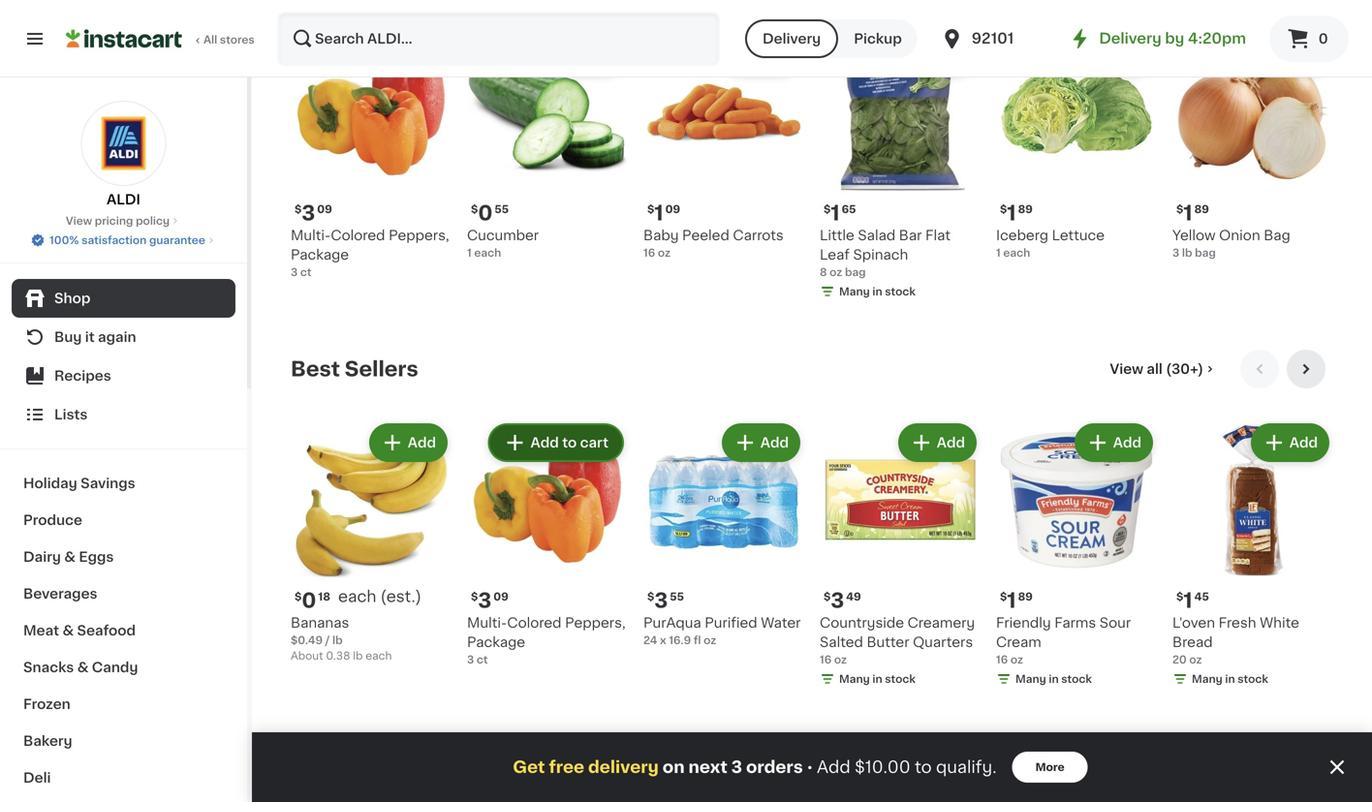 Task type: vqa. For each thing, say whether or not it's contained in the screenshot.
fourth the 99 from the left
no



Task type: locate. For each thing, give the bounding box(es) containing it.
16 inside the friendly farms sour cream 16 oz
[[996, 655, 1008, 665]]

$ 3 09
[[295, 203, 332, 223], [471, 591, 509, 611]]

butter
[[867, 636, 910, 649]]

each down iceberg
[[1003, 248, 1031, 258]]

again
[[98, 330, 136, 344]]

delivery
[[1099, 31, 1162, 46], [763, 32, 821, 46]]

1 horizontal spatial package
[[467, 636, 525, 649]]

holiday savings
[[23, 477, 135, 490]]

friendly
[[996, 616, 1051, 630]]

delivery left by
[[1099, 31, 1162, 46]]

holiday
[[23, 477, 77, 490]]

little salad bar flat leaf spinach 8 oz bag
[[820, 229, 951, 278]]

92101 button
[[941, 12, 1057, 66]]

delivery for delivery
[[763, 32, 821, 46]]

each right 0.38
[[366, 651, 392, 661]]

bag down yellow
[[1195, 248, 1216, 258]]

89 up iceberg
[[1018, 204, 1033, 215]]

view left all
[[1110, 362, 1144, 376]]

on
[[663, 759, 685, 776]]

$ 3 49
[[824, 591, 861, 611]]

1 vertical spatial multi-colored peppers, package 3 ct
[[467, 616, 626, 665]]

0 horizontal spatial bag
[[845, 267, 866, 278]]

oz inside baby peeled carrots 16 oz
[[658, 248, 671, 258]]

0 vertical spatial &
[[64, 550, 76, 564]]

yellow
[[1173, 229, 1216, 242]]

add button for baby peeled carrots
[[724, 38, 799, 73]]

lb down yellow
[[1182, 248, 1193, 258]]

produce link
[[12, 502, 236, 539]]

65
[[842, 204, 856, 215]]

1 vertical spatial &
[[62, 624, 74, 638]]

oz right 8 at the right
[[830, 267, 843, 278]]

each down the cucumber
[[474, 248, 501, 258]]

each right 18 on the left of page
[[338, 589, 376, 605]]

$10.00
[[855, 759, 911, 776]]

puraqua
[[644, 616, 701, 630]]

cart
[[580, 436, 609, 450]]

creamery
[[908, 616, 975, 630]]

many in stock for butter
[[839, 674, 916, 685]]

1 horizontal spatial 09
[[494, 592, 509, 602]]

add for bananas
[[408, 436, 436, 450]]

shop link
[[12, 279, 236, 318]]

0 horizontal spatial lb
[[332, 635, 343, 646]]

in down the friendly farms sour cream 16 oz at right
[[1049, 674, 1059, 685]]

many down bread on the right bottom of the page
[[1192, 674, 1223, 685]]

55 inside $ 3 55
[[670, 592, 684, 602]]

frozen
[[23, 698, 71, 711]]

guarantee
[[149, 235, 205, 246]]

many in stock
[[839, 286, 916, 297], [839, 674, 916, 685], [1016, 674, 1092, 685], [1192, 674, 1269, 685]]

0 vertical spatial bag
[[1195, 248, 1216, 258]]

add button
[[724, 38, 799, 73], [900, 38, 975, 73], [1253, 38, 1328, 73], [371, 425, 446, 460], [724, 425, 799, 460], [900, 425, 975, 460], [1077, 425, 1151, 460], [1253, 425, 1328, 460]]

0 vertical spatial colored
[[331, 229, 385, 242]]

pricing
[[95, 216, 133, 226]]

oz down cream on the right
[[1011, 655, 1023, 665]]

$ 3 55
[[647, 591, 684, 611]]

stock down countryside creamery salted butter quarters 16 oz
[[885, 674, 916, 685]]

stock down l'oven fresh white bread 20 oz
[[1238, 674, 1269, 685]]

package
[[291, 248, 349, 262], [467, 636, 525, 649]]

in down l'oven fresh white bread 20 oz
[[1225, 674, 1235, 685]]

delivery
[[588, 759, 659, 776]]

09 for add to cart
[[494, 592, 509, 602]]

in for flat
[[873, 286, 883, 297]]

16 down baby
[[644, 248, 655, 258]]

2 horizontal spatial 0
[[1319, 32, 1328, 46]]

peppers, left puraqua
[[565, 616, 626, 630]]

delivery button
[[745, 19, 839, 58]]

1 horizontal spatial 0
[[478, 203, 493, 223]]

& for snacks
[[77, 661, 89, 675]]

oz down salted
[[834, 655, 847, 665]]

0 vertical spatial multi-colored peppers, package 3 ct
[[291, 229, 449, 278]]

baby
[[644, 229, 679, 242]]

3 inside treatment tracker modal dialog
[[731, 759, 742, 776]]

18
[[318, 592, 330, 602]]

in
[[873, 286, 883, 297], [873, 674, 883, 685], [1049, 674, 1059, 685], [1225, 674, 1235, 685]]

1 vertical spatial multi-
[[467, 616, 507, 630]]

$ inside the $ 0 55
[[471, 204, 478, 215]]

$ 3 09 inside item carousel "region"
[[471, 591, 509, 611]]

add button for countryside creamery salted butter quarters
[[900, 425, 975, 460]]

1 horizontal spatial to
[[915, 759, 932, 776]]

89
[[1018, 204, 1033, 215], [1195, 204, 1209, 215], [1018, 592, 1033, 602]]

$ 1 89 up friendly
[[1000, 591, 1033, 611]]

all stores
[[204, 34, 255, 45]]

1
[[655, 203, 663, 223], [831, 203, 840, 223], [1007, 203, 1016, 223], [1184, 203, 1193, 223], [467, 248, 472, 258], [996, 248, 1001, 258], [1007, 591, 1016, 611], [1184, 591, 1193, 611]]

stock down the friendly farms sour cream 16 oz at right
[[1062, 674, 1092, 685]]

1 vertical spatial ct
[[477, 655, 488, 665]]

many in stock down butter
[[839, 674, 916, 685]]

1 vertical spatial view
[[1110, 362, 1144, 376]]

& left the eggs
[[64, 550, 76, 564]]

$ inside $ 1 09
[[647, 204, 655, 215]]

•
[[807, 760, 813, 775]]

many in stock down the friendly farms sour cream 16 oz at right
[[1016, 674, 1092, 685]]

0 horizontal spatial package
[[291, 248, 349, 262]]

16 down cream on the right
[[996, 655, 1008, 665]]

in down butter
[[873, 674, 883, 685]]

to
[[562, 436, 577, 450], [915, 759, 932, 776]]

0 vertical spatial view
[[66, 216, 92, 226]]

1 left 45
[[1184, 591, 1193, 611]]

item carousel region
[[291, 350, 1334, 722]]

all
[[204, 34, 217, 45]]

1 up yellow
[[1184, 203, 1193, 223]]

/
[[325, 635, 330, 646]]

1 up iceberg
[[1007, 203, 1016, 223]]

many down salted
[[839, 674, 870, 685]]

$ 1 45
[[1177, 591, 1209, 611]]

1 for little salad bar flat leaf spinach
[[831, 203, 840, 223]]

1 horizontal spatial colored
[[507, 616, 562, 630]]

multi-colored peppers, package 3 ct
[[291, 229, 449, 278], [467, 616, 626, 665]]

2 vertical spatial 0
[[302, 591, 316, 611]]

to right $10.00
[[915, 759, 932, 776]]

peppers, left the cucumber
[[389, 229, 449, 242]]

bakery link
[[12, 723, 236, 760]]

16 down salted
[[820, 655, 832, 665]]

$ 1 89 inside item carousel "region"
[[1000, 591, 1033, 611]]

0 horizontal spatial 0
[[302, 591, 316, 611]]

1 down iceberg
[[996, 248, 1001, 258]]

$0.49
[[291, 635, 323, 646]]

& inside "link"
[[62, 624, 74, 638]]

treatment tracker modal dialog
[[252, 733, 1372, 802]]

delivery inside "button"
[[763, 32, 821, 46]]

$ inside $ 1 45
[[1177, 592, 1184, 602]]

1 horizontal spatial $ 3 09
[[471, 591, 509, 611]]

bag inside yellow onion bag 3 lb bag
[[1195, 248, 1216, 258]]

multi-colored peppers, package 3 ct inside item carousel "region"
[[467, 616, 626, 665]]

1 down the cucumber
[[467, 248, 472, 258]]

1 horizontal spatial 55
[[670, 592, 684, 602]]

lb
[[1182, 248, 1193, 258], [332, 635, 343, 646], [353, 651, 363, 661]]

produce
[[23, 514, 82, 527]]

1 horizontal spatial bag
[[1195, 248, 1216, 258]]

many down leaf
[[839, 286, 870, 297]]

0 button
[[1270, 16, 1349, 62]]

oz inside puraqua purified water 24 x 16.9 fl oz
[[704, 635, 716, 646]]

about
[[291, 651, 323, 661]]

0 horizontal spatial 16
[[644, 248, 655, 258]]

$ 0 55
[[471, 203, 509, 223]]

& right 'meat'
[[62, 624, 74, 638]]

$ inside "$ 3 49"
[[824, 592, 831, 602]]

lists link
[[12, 395, 236, 434]]

lb right 0.38
[[353, 651, 363, 661]]

0 horizontal spatial colored
[[331, 229, 385, 242]]

1 vertical spatial bag
[[845, 267, 866, 278]]

1 vertical spatial colored
[[507, 616, 562, 630]]

add
[[761, 48, 789, 62], [937, 48, 965, 62], [1290, 48, 1318, 62], [408, 436, 436, 450], [531, 436, 559, 450], [761, 436, 789, 450], [937, 436, 965, 450], [1113, 436, 1142, 450], [1290, 436, 1318, 450], [817, 759, 851, 776]]

next
[[689, 759, 728, 776]]

89 up friendly
[[1018, 592, 1033, 602]]

to inside button
[[562, 436, 577, 450]]

4:20pm
[[1188, 31, 1246, 46]]

None search field
[[277, 12, 720, 66]]

many for 16
[[1016, 674, 1046, 685]]

0 vertical spatial lb
[[1182, 248, 1193, 258]]

delivery for delivery by 4:20pm
[[1099, 31, 1162, 46]]

0 vertical spatial 55
[[495, 204, 509, 215]]

1 for l'oven fresh white bread
[[1184, 591, 1193, 611]]

view up "100%"
[[66, 216, 92, 226]]

best
[[291, 359, 340, 379]]

service type group
[[745, 19, 918, 58]]

1 horizontal spatial multi-
[[467, 616, 507, 630]]

stock for cream
[[1062, 674, 1092, 685]]

2 vertical spatial &
[[77, 661, 89, 675]]

2 horizontal spatial 16
[[996, 655, 1008, 665]]

$ inside $ 1 65
[[824, 204, 831, 215]]

0 horizontal spatial 09
[[317, 204, 332, 215]]

1 vertical spatial 55
[[670, 592, 684, 602]]

all stores link
[[66, 12, 256, 66]]

product group
[[291, 32, 452, 280], [467, 32, 628, 261], [644, 32, 804, 261], [820, 32, 981, 303], [996, 32, 1157, 261], [1173, 32, 1334, 261], [291, 420, 452, 664], [467, 420, 628, 668], [644, 420, 804, 648], [820, 420, 981, 691], [996, 420, 1157, 691], [1173, 420, 1334, 691]]

oz inside l'oven fresh white bread 20 oz
[[1190, 655, 1202, 665]]

to left cart
[[562, 436, 577, 450]]

bag down leaf
[[845, 267, 866, 278]]

snacks & candy link
[[12, 649, 236, 686]]

1 horizontal spatial peppers,
[[565, 616, 626, 630]]

2 horizontal spatial lb
[[1182, 248, 1193, 258]]

1 vertical spatial peppers,
[[565, 616, 626, 630]]

many down cream on the right
[[1016, 674, 1046, 685]]

3 inside yellow onion bag 3 lb bag
[[1173, 248, 1180, 258]]

add for baby peeled carrots
[[761, 48, 789, 62]]

each inside iceberg lettuce 1 each
[[1003, 248, 1031, 258]]

delivery left 'pickup' at the top
[[763, 32, 821, 46]]

20
[[1173, 655, 1187, 665]]

l'oven fresh white bread 20 oz
[[1173, 616, 1300, 665]]

lb inside yellow onion bag 3 lb bag
[[1182, 248, 1193, 258]]

55 up the cucumber
[[495, 204, 509, 215]]

add for yellow onion bag
[[1290, 48, 1318, 62]]

0 horizontal spatial view
[[66, 216, 92, 226]]

0 horizontal spatial 55
[[495, 204, 509, 215]]

0 horizontal spatial delivery
[[763, 32, 821, 46]]

55
[[495, 204, 509, 215], [670, 592, 684, 602]]

1 up baby
[[655, 203, 663, 223]]

& for dairy
[[64, 550, 76, 564]]

09 inside item carousel "region"
[[494, 592, 509, 602]]

view for view all (30+)
[[1110, 362, 1144, 376]]

bag
[[1195, 248, 1216, 258], [845, 267, 866, 278]]

1 horizontal spatial 16
[[820, 655, 832, 665]]

1 horizontal spatial lb
[[353, 651, 363, 661]]

view for view pricing policy
[[66, 216, 92, 226]]

quarters
[[913, 636, 973, 649]]

09 inside $ 1 09
[[665, 204, 680, 215]]

view inside popup button
[[1110, 362, 1144, 376]]

$ 1 89 for 3
[[1000, 591, 1033, 611]]

more
[[1036, 762, 1065, 773]]

$ 1 89 up iceberg
[[1000, 203, 1033, 223]]

many in stock down l'oven fresh white bread 20 oz
[[1192, 674, 1269, 685]]

1 vertical spatial package
[[467, 636, 525, 649]]

share holiday magic image
[[292, 739, 691, 802]]

1 vertical spatial $ 3 09
[[471, 591, 509, 611]]

0 horizontal spatial peppers,
[[389, 229, 449, 242]]

0 horizontal spatial ct
[[300, 267, 312, 278]]

dairy & eggs
[[23, 550, 114, 564]]

$ 1 89
[[1000, 203, 1033, 223], [1177, 203, 1209, 223], [1000, 591, 1033, 611]]

89 for 3
[[1018, 592, 1033, 602]]

0 vertical spatial multi-
[[291, 229, 331, 242]]

get free delivery on next 3 orders • add $10.00 to qualify.
[[513, 759, 997, 776]]

& for meat
[[62, 624, 74, 638]]

puraqua purified water 24 x 16.9 fl oz
[[644, 616, 801, 646]]

1 up friendly
[[1007, 591, 1016, 611]]

100% satisfaction guarantee
[[50, 235, 205, 246]]

add inside treatment tracker modal dialog
[[817, 759, 851, 776]]

countryside creamery salted butter quarters 16 oz
[[820, 616, 975, 665]]

0 vertical spatial 0
[[1319, 32, 1328, 46]]

meat & seafood link
[[12, 613, 236, 649]]

2 horizontal spatial 09
[[665, 204, 680, 215]]

view pricing policy
[[66, 216, 170, 226]]

& left candy
[[77, 661, 89, 675]]

oz down baby
[[658, 248, 671, 258]]

bananas $0.49 / lb about 0.38 lb each
[[291, 616, 392, 661]]

1 horizontal spatial view
[[1110, 362, 1144, 376]]

coca cola image
[[708, 783, 742, 802]]

peeled
[[682, 229, 730, 242]]

1 vertical spatial 0
[[478, 203, 493, 223]]

1 horizontal spatial ct
[[477, 655, 488, 665]]

0 inside item carousel "region"
[[302, 591, 316, 611]]

1 horizontal spatial delivery
[[1099, 31, 1162, 46]]

89 inside item carousel "region"
[[1018, 592, 1033, 602]]

55 inside the $ 0 55
[[495, 204, 509, 215]]

1 vertical spatial to
[[915, 759, 932, 776]]

meat & seafood
[[23, 624, 136, 638]]

peppers,
[[389, 229, 449, 242], [565, 616, 626, 630]]

1 inside iceberg lettuce 1 each
[[996, 248, 1001, 258]]

add button for bananas
[[371, 425, 446, 460]]

oz right fl
[[704, 635, 716, 646]]

lb right /
[[332, 635, 343, 646]]

colored
[[331, 229, 385, 242], [507, 616, 562, 630]]

0 vertical spatial to
[[562, 436, 577, 450]]

ct inside item carousel "region"
[[477, 655, 488, 665]]

0 vertical spatial $ 3 09
[[295, 203, 332, 223]]

many for 20
[[1192, 674, 1223, 685]]

oz right 20
[[1190, 655, 1202, 665]]

frozen link
[[12, 686, 236, 723]]

Search field
[[279, 14, 718, 64]]

0 horizontal spatial $ 3 09
[[295, 203, 332, 223]]

in down spinach
[[873, 286, 883, 297]]

0 for $ 0 18
[[302, 591, 316, 611]]

1 left 65
[[831, 203, 840, 223]]

stock down little salad bar flat leaf spinach 8 oz bag
[[885, 286, 916, 297]]

0 horizontal spatial to
[[562, 436, 577, 450]]

many in stock down spinach
[[839, 286, 916, 297]]

55 up puraqua
[[670, 592, 684, 602]]

add for friendly farms sour cream
[[1113, 436, 1142, 450]]

1 horizontal spatial multi-colored peppers, package 3 ct
[[467, 616, 626, 665]]

it
[[85, 330, 95, 344]]



Task type: describe. For each thing, give the bounding box(es) containing it.
2 vertical spatial lb
[[353, 651, 363, 661]]

beverages link
[[12, 576, 236, 613]]

add to cart button
[[490, 425, 622, 460]]

09 for add
[[665, 204, 680, 215]]

0 horizontal spatial multi-colored peppers, package 3 ct
[[291, 229, 449, 278]]

in for butter
[[873, 674, 883, 685]]

89 up yellow
[[1195, 204, 1209, 215]]

$ inside $ 3 55
[[647, 592, 655, 602]]

pickup
[[854, 32, 902, 46]]

colored inside item carousel "region"
[[507, 616, 562, 630]]

add for little salad bar flat leaf spinach
[[937, 48, 965, 62]]

best sellers
[[291, 359, 418, 379]]

add button for l'oven fresh white bread
[[1253, 425, 1328, 460]]

add button for friendly farms sour cream
[[1077, 425, 1151, 460]]

cucumber 1 each
[[467, 229, 539, 258]]

salad
[[858, 229, 896, 242]]

0 vertical spatial package
[[291, 248, 349, 262]]

oz inside the friendly farms sour cream 16 oz
[[1011, 655, 1023, 665]]

meat
[[23, 624, 59, 638]]

add button for puraqua purified water
[[724, 425, 799, 460]]

eggs
[[79, 550, 114, 564]]

peppers, inside item carousel "region"
[[565, 616, 626, 630]]

instacart logo image
[[66, 27, 182, 50]]

$ 1 89 for 1
[[1000, 203, 1033, 223]]

aldi logo image
[[81, 101, 166, 186]]

holiday savings link
[[12, 465, 236, 502]]

onion
[[1219, 229, 1261, 242]]

shop
[[54, 292, 91, 305]]

many in stock for cream
[[1016, 674, 1092, 685]]

100% satisfaction guarantee button
[[30, 229, 217, 248]]

dairy & eggs link
[[12, 539, 236, 576]]

1 inside cucumber 1 each
[[467, 248, 472, 258]]

many in stock for flat
[[839, 286, 916, 297]]

leaf
[[820, 248, 850, 262]]

little
[[820, 229, 855, 242]]

16 inside countryside creamery salted butter quarters 16 oz
[[820, 655, 832, 665]]

1 for yellow onion bag
[[1184, 203, 1193, 223]]

countryside
[[820, 616, 904, 630]]

16.9
[[669, 635, 691, 646]]

view pricing policy link
[[66, 213, 181, 229]]

bar
[[899, 229, 922, 242]]

policy
[[136, 216, 170, 226]]

55 for 3
[[670, 592, 684, 602]]

beverages
[[23, 587, 97, 601]]

bag
[[1264, 229, 1291, 242]]

package inside item carousel "region"
[[467, 636, 525, 649]]

55 for 0
[[495, 204, 509, 215]]

stock for bread
[[1238, 674, 1269, 685]]

24
[[644, 635, 657, 646]]

add for countryside creamery salted butter quarters
[[937, 436, 965, 450]]

8
[[820, 267, 827, 278]]

$ 0 18
[[295, 591, 330, 611]]

add button for yellow onion bag
[[1253, 38, 1328, 73]]

pickup button
[[839, 19, 918, 58]]

$ 1 89 up yellow
[[1177, 203, 1209, 223]]

bread
[[1173, 636, 1213, 649]]

bag inside little salad bar flat leaf spinach 8 oz bag
[[845, 267, 866, 278]]

deli link
[[12, 760, 236, 797]]

add for puraqua purified water
[[761, 436, 789, 450]]

free
[[549, 759, 584, 776]]

snacks
[[23, 661, 74, 675]]

0.38
[[326, 651, 350, 661]]

cream
[[996, 636, 1042, 649]]

fl
[[694, 635, 701, 646]]

92101
[[972, 31, 1014, 46]]

16 inside baby peeled carrots 16 oz
[[644, 248, 655, 258]]

many in stock for bread
[[1192, 674, 1269, 685]]

get
[[513, 759, 545, 776]]

candy
[[92, 661, 138, 675]]

more button
[[1012, 752, 1088, 783]]

recipes
[[54, 369, 111, 383]]

$ inside $ 0 18
[[295, 592, 302, 602]]

0 for $ 0 55
[[478, 203, 493, 223]]

in for cream
[[1049, 674, 1059, 685]]

cucumber
[[467, 229, 539, 242]]

in for bread
[[1225, 674, 1235, 685]]

many for leaf
[[839, 286, 870, 297]]

spinach
[[853, 248, 908, 262]]

45
[[1195, 592, 1209, 602]]

oz inside little salad bar flat leaf spinach 8 oz bag
[[830, 267, 843, 278]]

stores
[[220, 34, 255, 45]]

1 vertical spatial lb
[[332, 635, 343, 646]]

stock for flat
[[885, 286, 916, 297]]

each inside cucumber 1 each
[[474, 248, 501, 258]]

1 for iceberg lettuce
[[1007, 203, 1016, 223]]

0 vertical spatial peppers,
[[389, 229, 449, 242]]

qualify.
[[936, 759, 997, 776]]

sour
[[1100, 616, 1131, 630]]

1 for friendly farms sour cream
[[1007, 591, 1016, 611]]

multi- inside item carousel "region"
[[467, 616, 507, 630]]

dairy
[[23, 550, 61, 564]]

delivery by 4:20pm link
[[1068, 27, 1246, 50]]

1 for baby peeled carrots
[[655, 203, 663, 223]]

0 vertical spatial ct
[[300, 267, 312, 278]]

oz inside countryside creamery salted butter quarters 16 oz
[[834, 655, 847, 665]]

each inside bananas $0.49 / lb about 0.38 lb each
[[366, 651, 392, 661]]

add button for little salad bar flat leaf spinach
[[900, 38, 975, 73]]

add to cart
[[531, 436, 609, 450]]

yellow onion bag 3 lb bag
[[1173, 229, 1291, 258]]

by
[[1165, 31, 1185, 46]]

salted
[[820, 636, 863, 649]]

stock for butter
[[885, 674, 916, 685]]

delivery by 4:20pm
[[1099, 31, 1246, 46]]

0 horizontal spatial multi-
[[291, 229, 331, 242]]

100%
[[50, 235, 79, 246]]

aldi
[[107, 193, 140, 206]]

satisfaction
[[82, 235, 147, 246]]

each (est.)
[[338, 589, 422, 605]]

bakery
[[23, 735, 72, 748]]

many for quarters
[[839, 674, 870, 685]]

0 inside button
[[1319, 32, 1328, 46]]

purified
[[705, 616, 758, 630]]

recipes link
[[12, 357, 236, 395]]

89 for 1
[[1018, 204, 1033, 215]]

buy it again
[[54, 330, 136, 344]]

snacks & candy
[[23, 661, 138, 675]]

buy
[[54, 330, 82, 344]]

to inside treatment tracker modal dialog
[[915, 759, 932, 776]]

orders
[[746, 759, 803, 776]]

(est.)
[[380, 589, 422, 605]]

friendly farms sour cream 16 oz
[[996, 616, 1131, 665]]

farms
[[1055, 616, 1096, 630]]

$0.18 each (estimated) element
[[291, 588, 452, 613]]

x
[[660, 635, 666, 646]]

iceberg
[[996, 229, 1049, 242]]

$ 1 65
[[824, 203, 856, 223]]

add for l'oven fresh white bread
[[1290, 436, 1318, 450]]

bananas
[[291, 616, 349, 630]]

baby peeled carrots 16 oz
[[644, 229, 784, 258]]



